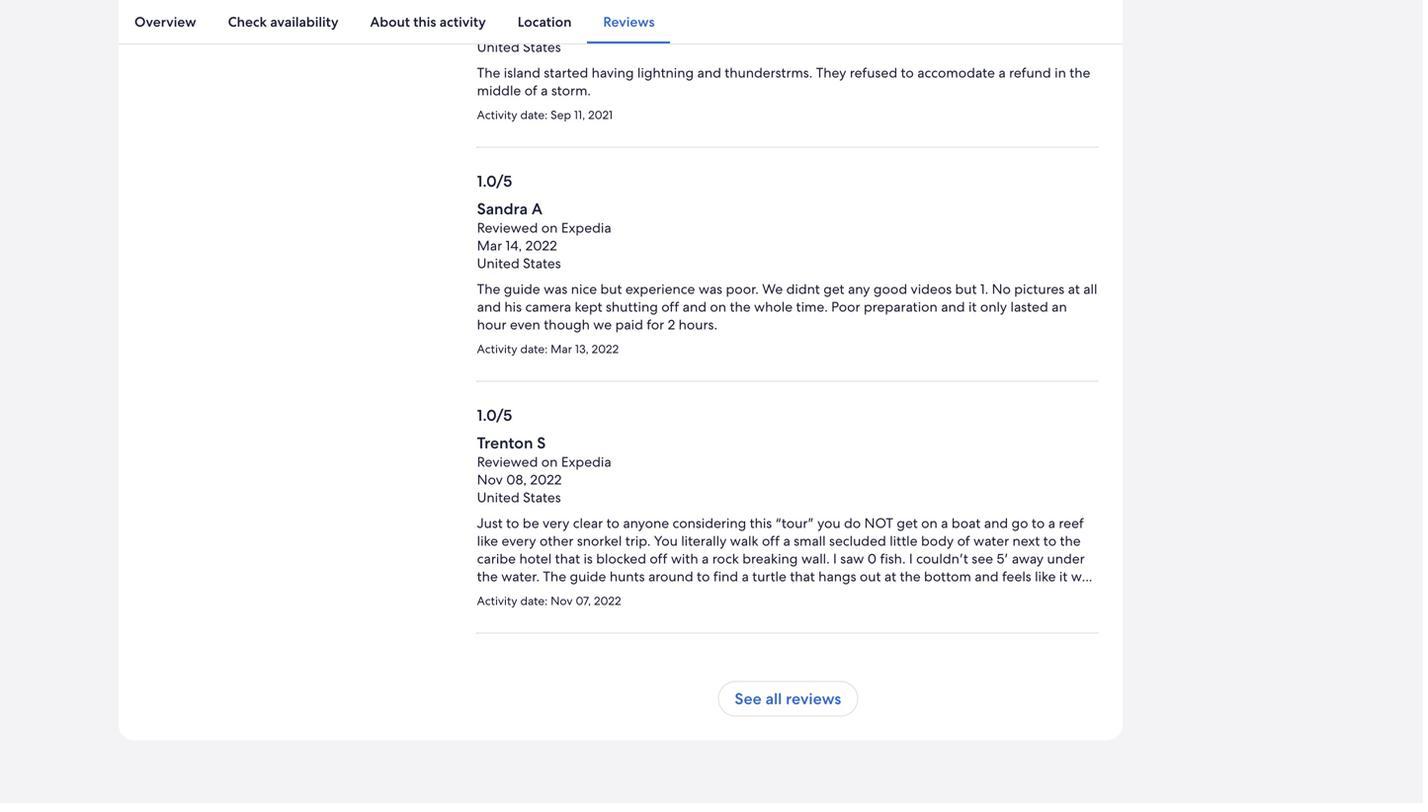 Task type: vqa. For each thing, say whether or not it's contained in the screenshot.
Things to do
no



Task type: locate. For each thing, give the bounding box(es) containing it.
and right lightning
[[697, 64, 721, 81]]

to left "find"
[[697, 568, 710, 585]]

a
[[532, 199, 542, 219]]

2 date: from the top
[[520, 341, 548, 357]]

do
[[844, 514, 861, 532]]

2 i from the left
[[909, 550, 913, 568]]

states
[[523, 38, 561, 56], [523, 254, 561, 272], [523, 489, 561, 506]]

0 vertical spatial united
[[477, 38, 520, 56]]

states inside 1.0/5 sandra a reviewed on expedia mar 14, 2022 united states the guide was nice but experience was poor. we didnt get any good videos but 1. no pictures at all and his camera kept shutting off and on the whole time. poor preparation and it only lasted an hour even though we paid for 2 hours. activity date: mar 13, 2022
[[523, 254, 561, 272]]

reef
[[1059, 514, 1084, 532], [1035, 585, 1060, 603]]

i
[[833, 550, 837, 568], [909, 550, 913, 568]]

pictures
[[1014, 280, 1064, 298]]

check availability
[[228, 13, 339, 31]]

1 1.0/5 from the top
[[477, 171, 512, 192]]

reviews link
[[587, 0, 671, 43]]

this inside 1.0/5 trenton s reviewed on expedia nov 08, 2022 united states just to be very clear to anyone considering this "tour" you do not get on a boat and go to a reef like every other snorkel trip. you literally walk off a small secluded little body of water next to the caribe hotel that is blocked off with a rock breaking wall. i saw 0 fish. i couldn't see 5' away under the water. the guide hunts around to find a turtle that hangs out at the bottom and feels like it was planted there… there's plenty of better tours out there that will actually take you out to a reef to see sea life.
[[750, 514, 772, 532]]

1 vertical spatial 2021
[[588, 107, 613, 122]]

1 vertical spatial activity
[[477, 341, 517, 357]]

2 united from the top
[[477, 254, 520, 272]]

at right an at the right
[[1068, 280, 1080, 298]]

14,
[[506, 237, 522, 254]]

that
[[555, 550, 580, 568], [790, 568, 815, 585], [822, 585, 847, 603]]

of
[[524, 81, 537, 99], [957, 532, 970, 550], [667, 585, 680, 603]]

expedia inside 1.0/5 trenton s reviewed on expedia nov 08, 2022 united states just to be very clear to anyone considering this "tour" you do not get on a boat and go to a reef like every other snorkel trip. you literally walk off a small secluded little body of water next to the caribe hotel that is blocked off with a rock breaking wall. i saw 0 fish. i couldn't see 5' away under the water. the guide hunts around to find a turtle that hangs out at the bottom and feels like it was planted there… there's plenty of better tours out there that will actually take you out to a reef to see sea life.
[[561, 453, 611, 471]]

states inside 'reviewed on expedia sep 12, 2021 united states the island started having lightning and thunderstrms. they refused to accomodate a refund in the middle of a storm. activity date: sep 11, 2021'
[[523, 38, 561, 56]]

1.0/5 inside 1.0/5 trenton s reviewed on expedia nov 08, 2022 united states just to be very clear to anyone considering this "tour" you do not get on a boat and go to a reef like every other snorkel trip. you literally walk off a small secluded little body of water next to the caribe hotel that is blocked off with a rock breaking wall. i saw 0 fish. i couldn't see 5' away under the water. the guide hunts around to find a turtle that hangs out at the bottom and feels like it was planted there… there's plenty of better tours out there that will actually take you out to a reef to see sea life.
[[477, 405, 512, 426]]

activity date: nov 07, 2022
[[477, 593, 621, 609]]

2 vertical spatial the
[[543, 568, 566, 585]]

states inside 1.0/5 trenton s reviewed on expedia nov 08, 2022 united states just to be very clear to anyone considering this "tour" you do not get on a boat and go to a reef like every other snorkel trip. you literally walk off a small secluded little body of water next to the caribe hotel that is blocked off with a rock breaking wall. i saw 0 fish. i couldn't see 5' away under the water. the guide hunts around to find a turtle that hangs out at the bottom and feels like it was planted there… there's plenty of better tours out there that will actually take you out to a reef to see sea life.
[[523, 489, 561, 506]]

about this activity
[[370, 13, 486, 31]]

date: down middle
[[520, 107, 548, 122]]

2 vertical spatial expedia
[[561, 453, 611, 471]]

take
[[927, 585, 953, 603]]

out
[[860, 568, 881, 585], [761, 585, 782, 603], [983, 585, 1005, 603]]

1 i from the left
[[833, 550, 837, 568]]

2022 right 07,
[[594, 593, 621, 609]]

see
[[972, 550, 993, 568], [477, 603, 499, 621]]

refused
[[850, 64, 897, 81]]

3 activity from the top
[[477, 593, 517, 609]]

this inside "about this activity" link
[[413, 13, 436, 31]]

1 horizontal spatial you
[[957, 585, 980, 603]]

reviewed inside 1.0/5 sandra a reviewed on expedia mar 14, 2022 united states the guide was nice but experience was poor. we didnt get any good videos but 1. no pictures at all and his camera kept shutting off and on the whole time. poor preparation and it only lasted an hour even though we paid for 2 hours. activity date: mar 13, 2022
[[477, 219, 538, 237]]

1 vertical spatial at
[[884, 568, 896, 585]]

mar
[[477, 237, 502, 254], [551, 341, 572, 357]]

a left small on the right of the page
[[783, 532, 790, 550]]

states right the 14,
[[523, 254, 561, 272]]

at
[[1068, 280, 1080, 298], [884, 568, 896, 585]]

off right shutting
[[661, 298, 679, 316]]

0 vertical spatial get
[[823, 280, 844, 298]]

and inside 'reviewed on expedia sep 12, 2021 united states the island started having lightning and thunderstrms. they refused to accomodate a refund in the middle of a storm. activity date: sep 11, 2021'
[[697, 64, 721, 81]]

0 horizontal spatial like
[[477, 532, 498, 550]]

list
[[119, 0, 1123, 43]]

reviewed for sandra
[[477, 219, 538, 237]]

out right tours
[[761, 585, 782, 603]]

at right 0
[[884, 568, 896, 585]]

trenton
[[477, 433, 533, 454]]

0 vertical spatial guide
[[504, 280, 540, 298]]

0 horizontal spatial but
[[600, 280, 622, 298]]

anyone
[[623, 514, 669, 532]]

the inside 1.0/5 sandra a reviewed on expedia mar 14, 2022 united states the guide was nice but experience was poor. we didnt get any good videos but 1. no pictures at all and his camera kept shutting off and on the whole time. poor preparation and it only lasted an hour even though we paid for 2 hours. activity date: mar 13, 2022
[[730, 298, 751, 316]]

1.0/5 up the sandra
[[477, 171, 512, 192]]

out down the 5'
[[983, 585, 1005, 603]]

1 horizontal spatial nov
[[551, 593, 573, 609]]

you
[[817, 514, 841, 532], [957, 585, 980, 603]]

united for sandra a
[[477, 254, 520, 272]]

0 horizontal spatial it
[[968, 298, 977, 316]]

was left poor.
[[699, 280, 722, 298]]

like right feels
[[1035, 568, 1056, 585]]

1 horizontal spatial get
[[897, 514, 918, 532]]

2 but from the left
[[955, 280, 977, 298]]

sep left 11,
[[551, 107, 571, 122]]

a left storm.
[[541, 81, 548, 99]]

all inside 1.0/5 sandra a reviewed on expedia mar 14, 2022 united states the guide was nice but experience was poor. we didnt get any good videos but 1. no pictures at all and his camera kept shutting off and on the whole time. poor preparation and it only lasted an hour even though we paid for 2 hours. activity date: mar 13, 2022
[[1083, 280, 1097, 298]]

and left go
[[984, 514, 1008, 532]]

1 date: from the top
[[520, 107, 548, 122]]

guide up even
[[504, 280, 540, 298]]

blocked
[[596, 550, 646, 568]]

off right walk
[[762, 532, 780, 550]]

1 vertical spatial mar
[[551, 341, 572, 357]]

1 vertical spatial it
[[1059, 568, 1068, 585]]

united inside 1.0/5 trenton s reviewed on expedia nov 08, 2022 united states just to be very clear to anyone considering this "tour" you do not get on a boat and go to a reef like every other snorkel trip. you literally walk off a small secluded little body of water next to the caribe hotel that is blocked off with a rock breaking wall. i saw 0 fish. i couldn't see 5' away under the water. the guide hunts around to find a turtle that hangs out at the bottom and feels like it was planted there… there's plenty of better tours out there that will actually take you out to a reef to see sea life.
[[477, 489, 520, 506]]

for
[[647, 316, 664, 333]]

1 vertical spatial this
[[750, 514, 772, 532]]

2 vertical spatial reviewed
[[477, 453, 538, 471]]

2021
[[524, 20, 553, 38], [588, 107, 613, 122]]

0 horizontal spatial sep
[[477, 20, 501, 38]]

1 horizontal spatial of
[[667, 585, 680, 603]]

was
[[544, 280, 568, 298], [699, 280, 722, 298], [1071, 568, 1095, 585]]

1 vertical spatial guide
[[570, 568, 606, 585]]

states for trenton s
[[523, 489, 561, 506]]

2 states from the top
[[523, 254, 561, 272]]

out right hangs
[[860, 568, 881, 585]]

camera
[[525, 298, 571, 316]]

0 horizontal spatial that
[[555, 550, 580, 568]]

hour
[[477, 316, 506, 333]]

a
[[998, 64, 1006, 81], [541, 81, 548, 99], [941, 514, 948, 532], [1048, 514, 1055, 532], [783, 532, 790, 550], [702, 550, 709, 568], [742, 568, 749, 585], [1025, 585, 1032, 603]]

on right little
[[921, 514, 938, 532]]

and right "2"
[[683, 298, 707, 316]]

the right next
[[1060, 532, 1081, 550]]

videos
[[911, 280, 952, 298]]

date: down even
[[520, 341, 548, 357]]

united
[[477, 38, 520, 56], [477, 254, 520, 272], [477, 489, 520, 506]]

1 horizontal spatial out
[[860, 568, 881, 585]]

didnt
[[786, 280, 820, 298]]

3 states from the top
[[523, 489, 561, 506]]

it left only
[[968, 298, 977, 316]]

2
[[668, 316, 675, 333]]

0 horizontal spatial 2021
[[524, 20, 553, 38]]

you
[[654, 532, 678, 550]]

0 horizontal spatial all
[[765, 689, 782, 709]]

fish.
[[880, 550, 906, 568]]

the right in
[[1070, 64, 1090, 81]]

date: inside 'reviewed on expedia sep 12, 2021 united states the island started having lightning and thunderstrms. they refused to accomodate a refund in the middle of a storm. activity date: sep 11, 2021'
[[520, 107, 548, 122]]

this left "tour"
[[750, 514, 772, 532]]

get right not
[[897, 514, 918, 532]]

0 vertical spatial this
[[413, 13, 436, 31]]

1 horizontal spatial all
[[1083, 280, 1097, 298]]

all inside button
[[765, 689, 782, 709]]

2 vertical spatial states
[[523, 489, 561, 506]]

0 horizontal spatial of
[[524, 81, 537, 99]]

united inside 1.0/5 sandra a reviewed on expedia mar 14, 2022 united states the guide was nice but experience was poor. we didnt get any good videos but 1. no pictures at all and his camera kept shutting off and on the whole time. poor preparation and it only lasted an hour even though we paid for 2 hours. activity date: mar 13, 2022
[[477, 254, 520, 272]]

that left will
[[822, 585, 847, 603]]

2 vertical spatial activity
[[477, 593, 517, 609]]

location link
[[502, 0, 587, 43]]

0
[[867, 550, 877, 568]]

united up 'just'
[[477, 489, 520, 506]]

expedia inside 1.0/5 sandra a reviewed on expedia mar 14, 2022 united states the guide was nice but experience was poor. we didnt get any good videos but 1. no pictures at all and his camera kept shutting off and on the whole time. poor preparation and it only lasted an hour even though we paid for 2 hours. activity date: mar 13, 2022
[[561, 219, 611, 237]]

bottom
[[924, 568, 971, 585]]

the left water. on the bottom left of page
[[477, 568, 498, 585]]

1 reviewed from the top
[[477, 2, 538, 20]]

2 activity from the top
[[477, 341, 517, 357]]

1 vertical spatial you
[[957, 585, 980, 603]]

the inside 'reviewed on expedia sep 12, 2021 united states the island started having lightning and thunderstrms. they refused to accomodate a refund in the middle of a storm. activity date: sep 11, 2021'
[[1070, 64, 1090, 81]]

a down away at the right of page
[[1025, 585, 1032, 603]]

at inside 1.0/5 sandra a reviewed on expedia mar 14, 2022 united states the guide was nice but experience was poor. we didnt get any good videos but 1. no pictures at all and his camera kept shutting off and on the whole time. poor preparation and it only lasted an hour even though we paid for 2 hours. activity date: mar 13, 2022
[[1068, 280, 1080, 298]]

and
[[697, 64, 721, 81], [477, 298, 501, 316], [683, 298, 707, 316], [941, 298, 965, 316], [984, 514, 1008, 532], [975, 568, 999, 585]]

1 activity from the top
[[477, 107, 517, 122]]

1 horizontal spatial i
[[909, 550, 913, 568]]

1.0/5 up trenton in the left bottom of the page
[[477, 405, 512, 426]]

1 vertical spatial reviewed
[[477, 219, 538, 237]]

even
[[510, 316, 540, 333]]

literally
[[681, 532, 727, 550]]

1 vertical spatial nov
[[551, 593, 573, 609]]

middle
[[477, 81, 521, 99]]

you right take
[[957, 585, 980, 603]]

1.0/5 inside 1.0/5 sandra a reviewed on expedia mar 14, 2022 united states the guide was nice but experience was poor. we didnt get any good videos but 1. no pictures at all and his camera kept shutting off and on the whole time. poor preparation and it only lasted an hour even though we paid for 2 hours. activity date: mar 13, 2022
[[477, 171, 512, 192]]

off inside 1.0/5 sandra a reviewed on expedia mar 14, 2022 united states the guide was nice but experience was poor. we didnt get any good videos but 1. no pictures at all and his camera kept shutting off and on the whole time. poor preparation and it only lasted an hour even though we paid for 2 hours. activity date: mar 13, 2022
[[661, 298, 679, 316]]

of left better on the bottom of the page
[[667, 585, 680, 603]]

on right "2"
[[710, 298, 726, 316]]

2 reviewed from the top
[[477, 219, 538, 237]]

the inside 1.0/5 sandra a reviewed on expedia mar 14, 2022 united states the guide was nice but experience was poor. we didnt get any good videos but 1. no pictures at all and his camera kept shutting off and on the whole time. poor preparation and it only lasted an hour even though we paid for 2 hours. activity date: mar 13, 2022
[[477, 280, 500, 298]]

1 vertical spatial see
[[477, 603, 499, 621]]

the left 'island'
[[477, 64, 500, 81]]

3 reviewed from the top
[[477, 453, 538, 471]]

expedia up started
[[561, 2, 611, 20]]

1 vertical spatial states
[[523, 254, 561, 272]]

1 vertical spatial 1.0/5
[[477, 405, 512, 426]]

was left nice
[[544, 280, 568, 298]]

0 vertical spatial nov
[[477, 471, 503, 489]]

reviewed inside 'reviewed on expedia sep 12, 2021 united states the island started having lightning and thunderstrms. they refused to accomodate a refund in the middle of a storm. activity date: sep 11, 2021'
[[477, 2, 538, 20]]

rock
[[712, 550, 739, 568]]

1 expedia from the top
[[561, 2, 611, 20]]

0 horizontal spatial at
[[884, 568, 896, 585]]

a right next
[[1048, 514, 1055, 532]]

1 horizontal spatial see
[[972, 550, 993, 568]]

the up activity date: nov 07, 2022 in the left bottom of the page
[[543, 568, 566, 585]]

reef right feels
[[1035, 585, 1060, 603]]

0 horizontal spatial mar
[[477, 237, 502, 254]]

1 but from the left
[[600, 280, 622, 298]]

0 vertical spatial states
[[523, 38, 561, 56]]

i right fish.
[[909, 550, 913, 568]]

expedia right the a
[[561, 219, 611, 237]]

0 vertical spatial 2021
[[524, 20, 553, 38]]

an
[[1052, 298, 1067, 316]]

1 horizontal spatial it
[[1059, 568, 1068, 585]]

2022 right 13,
[[592, 341, 619, 357]]

mar left the 14,
[[477, 237, 502, 254]]

2 vertical spatial united
[[477, 489, 520, 506]]

0 vertical spatial the
[[477, 64, 500, 81]]

2 1.0/5 from the top
[[477, 405, 512, 426]]

and left 1.
[[941, 298, 965, 316]]

on right 12, at the top left of the page
[[541, 2, 558, 20]]

the left his
[[477, 280, 500, 298]]

date:
[[520, 107, 548, 122], [520, 341, 548, 357], [520, 593, 548, 609]]

reviewed
[[477, 2, 538, 20], [477, 219, 538, 237], [477, 453, 538, 471]]

reviewed up his
[[477, 219, 538, 237]]

1 vertical spatial date:
[[520, 341, 548, 357]]

guide up 07,
[[570, 568, 606, 585]]

nov inside 1.0/5 trenton s reviewed on expedia nov 08, 2022 united states just to be very clear to anyone considering this "tour" you do not get on a boat and go to a reef like every other snorkel trip. you literally walk off a small secluded little body of water next to the caribe hotel that is blocked off with a rock breaking wall. i saw 0 fish. i couldn't see 5' away under the water. the guide hunts around to find a turtle that hangs out at the bottom and feels like it was planted there… there's plenty of better tours out there that will actually take you out to a reef to see sea life.
[[477, 471, 503, 489]]

0 vertical spatial at
[[1068, 280, 1080, 298]]

0 horizontal spatial i
[[833, 550, 837, 568]]

and left his
[[477, 298, 501, 316]]

0 vertical spatial activity
[[477, 107, 517, 122]]

1 horizontal spatial 2021
[[588, 107, 613, 122]]

0 vertical spatial 1.0/5
[[477, 171, 512, 192]]

preparation
[[864, 298, 938, 316]]

get
[[823, 280, 844, 298], [897, 514, 918, 532]]

no
[[992, 280, 1011, 298]]

sep left 12, at the top left of the page
[[477, 20, 501, 38]]

0 vertical spatial you
[[817, 514, 841, 532]]

poor
[[831, 298, 860, 316]]

0 horizontal spatial this
[[413, 13, 436, 31]]

expedia inside 'reviewed on expedia sep 12, 2021 united states the island started having lightning and thunderstrms. they refused to accomodate a refund in the middle of a storm. activity date: sep 11, 2021'
[[561, 2, 611, 20]]

1.0/5 for sandra a
[[477, 171, 512, 192]]

3 united from the top
[[477, 489, 520, 506]]

of right middle
[[524, 81, 537, 99]]

1 horizontal spatial sep
[[551, 107, 571, 122]]

to down the 5'
[[1008, 585, 1021, 603]]

that left is
[[555, 550, 580, 568]]

activity down water. on the bottom left of page
[[477, 593, 517, 609]]

1 vertical spatial get
[[897, 514, 918, 532]]

feels
[[1002, 568, 1031, 585]]

1 horizontal spatial guide
[[570, 568, 606, 585]]

states up be
[[523, 489, 561, 506]]

snorkel
[[577, 532, 622, 550]]

united up his
[[477, 254, 520, 272]]

guide
[[504, 280, 540, 298], [570, 568, 606, 585]]

like left every
[[477, 532, 498, 550]]

shutting
[[606, 298, 658, 316]]

0 horizontal spatial get
[[823, 280, 844, 298]]

0 horizontal spatial guide
[[504, 280, 540, 298]]

reviewed for trenton
[[477, 453, 538, 471]]

12,
[[504, 20, 520, 38]]

a left boat
[[941, 514, 948, 532]]

1 vertical spatial like
[[1035, 568, 1056, 585]]

nov
[[477, 471, 503, 489], [551, 593, 573, 609]]

activity down middle
[[477, 107, 517, 122]]

this right 'about' at the left top
[[413, 13, 436, 31]]

date: down water. on the bottom left of page
[[520, 593, 548, 609]]

0 vertical spatial see
[[972, 550, 993, 568]]

2 vertical spatial date:
[[520, 593, 548, 609]]

0 vertical spatial date:
[[520, 107, 548, 122]]

it
[[968, 298, 977, 316], [1059, 568, 1068, 585]]

0 vertical spatial sep
[[477, 20, 501, 38]]

1 vertical spatial expedia
[[561, 219, 611, 237]]

was right away at the right of page
[[1071, 568, 1095, 585]]

0 vertical spatial it
[[968, 298, 977, 316]]

2022 right 08,
[[530, 471, 562, 489]]

reviewed up 'just'
[[477, 453, 538, 471]]

2022 right the 14,
[[525, 237, 557, 254]]

to
[[901, 64, 914, 81], [506, 514, 519, 532], [606, 514, 620, 532], [1032, 514, 1045, 532], [1043, 532, 1056, 550], [697, 568, 710, 585], [1008, 585, 1021, 603], [1064, 585, 1077, 603]]

activity down hour
[[477, 341, 517, 357]]

that right turtle
[[790, 568, 815, 585]]

nov left 08,
[[477, 471, 503, 489]]

turtle
[[752, 568, 787, 585]]

2021 right 11,
[[588, 107, 613, 122]]

to right go
[[1032, 514, 1045, 532]]

1 horizontal spatial that
[[790, 568, 815, 585]]

1.0/5 for trenton s
[[477, 405, 512, 426]]

2021 right 12, at the top left of the page
[[524, 20, 553, 38]]

whole
[[754, 298, 793, 316]]

of right body
[[957, 532, 970, 550]]

1 vertical spatial all
[[765, 689, 782, 709]]

0 vertical spatial expedia
[[561, 2, 611, 20]]

1 horizontal spatial this
[[750, 514, 772, 532]]

on
[[541, 2, 558, 20], [541, 219, 558, 237], [710, 298, 726, 316], [541, 453, 558, 471], [921, 514, 938, 532]]

reviewed inside 1.0/5 trenton s reviewed on expedia nov 08, 2022 united states just to be very clear to anyone considering this "tour" you do not get on a boat and go to a reef like every other snorkel trip. you literally walk off a small secluded little body of water next to the caribe hotel that is blocked off with a rock breaking wall. i saw 0 fish. i couldn't see 5' away under the water. the guide hunts around to find a turtle that hangs out at the bottom and feels like it was planted there… there's plenty of better tours out there that will actually take you out to a reef to see sea life.
[[477, 453, 538, 471]]

1 states from the top
[[523, 38, 561, 56]]

you left do at the right bottom
[[817, 514, 841, 532]]

experience
[[625, 280, 695, 298]]

nice
[[571, 280, 597, 298]]

off
[[661, 298, 679, 316], [762, 532, 780, 550], [650, 550, 667, 568]]

expedia right s
[[561, 453, 611, 471]]

be
[[523, 514, 539, 532]]

get inside 1.0/5 sandra a reviewed on expedia mar 14, 2022 united states the guide was nice but experience was poor. we didnt get any good videos but 1. no pictures at all and his camera kept shutting off and on the whole time. poor preparation and it only lasted an hour even though we paid for 2 hours. activity date: mar 13, 2022
[[823, 280, 844, 298]]

all right an at the right
[[1083, 280, 1097, 298]]

to inside 'reviewed on expedia sep 12, 2021 united states the island started having lightning and thunderstrms. they refused to accomodate a refund in the middle of a storm. activity date: sep 11, 2021'
[[901, 64, 914, 81]]

but left 1.
[[955, 280, 977, 298]]

2 expedia from the top
[[561, 219, 611, 237]]

3 expedia from the top
[[561, 453, 611, 471]]

2 horizontal spatial of
[[957, 532, 970, 550]]

a left the rock
[[702, 550, 709, 568]]

get left any
[[823, 280, 844, 298]]

1 horizontal spatial but
[[955, 280, 977, 298]]

overview
[[134, 13, 196, 31]]

states down location
[[523, 38, 561, 56]]

i left saw
[[833, 550, 837, 568]]

0 vertical spatial of
[[524, 81, 537, 99]]

1 vertical spatial united
[[477, 254, 520, 272]]

united up 'island'
[[477, 38, 520, 56]]

1 vertical spatial the
[[477, 280, 500, 298]]

to right refused
[[901, 64, 914, 81]]

1 united from the top
[[477, 38, 520, 56]]

0 vertical spatial reviewed
[[477, 2, 538, 20]]

all right the see
[[765, 689, 782, 709]]

see left the 5'
[[972, 550, 993, 568]]

guide inside 1.0/5 sandra a reviewed on expedia mar 14, 2022 united states the guide was nice but experience was poor. we didnt get any good videos but 1. no pictures at all and his camera kept shutting off and on the whole time. poor preparation and it only lasted an hour even though we paid for 2 hours. activity date: mar 13, 2022
[[504, 280, 540, 298]]

caribe
[[477, 550, 516, 568]]

0 horizontal spatial nov
[[477, 471, 503, 489]]

1 horizontal spatial at
[[1068, 280, 1080, 298]]

mar left 13,
[[551, 341, 572, 357]]

better
[[683, 585, 722, 603]]

see left sea
[[477, 603, 499, 621]]

started
[[544, 64, 588, 81]]

2 horizontal spatial was
[[1071, 568, 1095, 585]]

1 vertical spatial reef
[[1035, 585, 1060, 603]]

lasted
[[1010, 298, 1048, 316]]

0 vertical spatial all
[[1083, 280, 1097, 298]]

it right away at the right of page
[[1059, 568, 1068, 585]]



Task type: describe. For each thing, give the bounding box(es) containing it.
3 date: from the top
[[520, 593, 548, 609]]

plenty
[[623, 585, 663, 603]]

see
[[735, 689, 762, 709]]

we
[[593, 316, 612, 333]]

we
[[762, 280, 783, 298]]

0 horizontal spatial you
[[817, 514, 841, 532]]

the left take
[[900, 568, 921, 585]]

trip.
[[625, 532, 651, 550]]

1 horizontal spatial was
[[699, 280, 722, 298]]

date: inside 1.0/5 sandra a reviewed on expedia mar 14, 2022 united states the guide was nice but experience was poor. we didnt get any good videos but 1. no pictures at all and his camera kept shutting off and on the whole time. poor preparation and it only lasted an hour even though we paid for 2 hours. activity date: mar 13, 2022
[[520, 341, 548, 357]]

body
[[921, 532, 954, 550]]

on right 08,
[[541, 453, 558, 471]]

there…
[[529, 585, 573, 603]]

overview link
[[119, 0, 212, 43]]

breaking
[[742, 550, 798, 568]]

secluded
[[829, 532, 886, 550]]

is
[[584, 550, 593, 568]]

availability
[[270, 13, 339, 31]]

of inside 'reviewed on expedia sep 12, 2021 united states the island started having lightning and thunderstrms. they refused to accomodate a refund in the middle of a storm. activity date: sep 11, 2021'
[[524, 81, 537, 99]]

2 horizontal spatial that
[[822, 585, 847, 603]]

in
[[1055, 64, 1066, 81]]

08,
[[506, 471, 527, 489]]

reviewed on expedia sep 12, 2021 united states the island started having lightning and thunderstrms. they refused to accomodate a refund in the middle of a storm. activity date: sep 11, 2021
[[477, 2, 1090, 122]]

thunderstrms.
[[725, 64, 813, 81]]

hours.
[[679, 316, 717, 333]]

1 vertical spatial sep
[[551, 107, 571, 122]]

0 horizontal spatial out
[[761, 585, 782, 603]]

reviews
[[603, 13, 655, 31]]

2 vertical spatial of
[[667, 585, 680, 603]]

see all reviews button
[[718, 681, 858, 717]]

a left refund
[[998, 64, 1006, 81]]

"tour"
[[775, 514, 814, 532]]

guide inside 1.0/5 trenton s reviewed on expedia nov 08, 2022 united states just to be very clear to anyone considering this "tour" you do not get on a boat and go to a reef like every other snorkel trip. you literally walk off a small secluded little body of water next to the caribe hotel that is blocked off with a rock breaking wall. i saw 0 fish. i couldn't see 5' away under the water. the guide hunts around to find a turtle that hangs out at the bottom and feels like it was planted there… there's plenty of better tours out there that will actually take you out to a reef to see sea life.
[[570, 568, 606, 585]]

time.
[[796, 298, 828, 316]]

hotel
[[519, 550, 552, 568]]

2022 inside 1.0/5 trenton s reviewed on expedia nov 08, 2022 united states just to be very clear to anyone considering this "tour" you do not get on a boat and go to a reef like every other snorkel trip. you literally walk off a small secluded little body of water next to the caribe hotel that is blocked off with a rock breaking wall. i saw 0 fish. i couldn't see 5' away under the water. the guide hunts around to find a turtle that hangs out at the bottom and feels like it was planted there… there's plenty of better tours out there that will actually take you out to a reef to see sea life.
[[530, 471, 562, 489]]

hunts
[[610, 568, 645, 585]]

activity
[[440, 13, 486, 31]]

kept
[[575, 298, 602, 316]]

a right "find"
[[742, 568, 749, 585]]

get inside 1.0/5 trenton s reviewed on expedia nov 08, 2022 united states just to be very clear to anyone considering this "tour" you do not get on a boat and go to a reef like every other snorkel trip. you literally walk off a small secluded little body of water next to the caribe hotel that is blocked off with a rock breaking wall. i saw 0 fish. i couldn't see 5' away under the water. the guide hunts around to find a turtle that hangs out at the bottom and feels like it was planted there… there's plenty of better tours out there that will actually take you out to a reef to see sea life.
[[897, 514, 918, 532]]

small
[[794, 532, 826, 550]]

1 vertical spatial of
[[957, 532, 970, 550]]

13,
[[575, 341, 589, 357]]

0 horizontal spatial was
[[544, 280, 568, 298]]

activity inside 'reviewed on expedia sep 12, 2021 united states the island started having lightning and thunderstrms. they refused to accomodate a refund in the middle of a storm. activity date: sep 11, 2021'
[[477, 107, 517, 122]]

list containing overview
[[119, 0, 1123, 43]]

planted
[[477, 585, 526, 603]]

was inside 1.0/5 trenton s reviewed on expedia nov 08, 2022 united states just to be very clear to anyone considering this "tour" you do not get on a boat and go to a reef like every other snorkel trip. you literally walk off a small secluded little body of water next to the caribe hotel that is blocked off with a rock breaking wall. i saw 0 fish. i couldn't see 5' away under the water. the guide hunts around to find a turtle that hangs out at the bottom and feels like it was planted there… there's plenty of better tours out there that will actually take you out to a reef to see sea life.
[[1071, 568, 1095, 585]]

0 horizontal spatial see
[[477, 603, 499, 621]]

go
[[1011, 514, 1028, 532]]

there's
[[577, 585, 620, 603]]

paid
[[615, 316, 643, 333]]

any
[[848, 280, 870, 298]]

check availability link
[[212, 0, 354, 43]]

1 horizontal spatial mar
[[551, 341, 572, 357]]

the inside 1.0/5 trenton s reviewed on expedia nov 08, 2022 united states just to be very clear to anyone considering this "tour" you do not get on a boat and go to a reef like every other snorkel trip. you literally walk off a small secluded little body of water next to the caribe hotel that is blocked off with a rock breaking wall. i saw 0 fish. i couldn't see 5' away under the water. the guide hunts around to find a turtle that hangs out at the bottom and feels like it was planted there… there's plenty of better tours out there that will actually take you out to a reef to see sea life.
[[543, 568, 566, 585]]

and left feels
[[975, 568, 999, 585]]

states for sandra a
[[523, 254, 561, 272]]

expedia for s
[[561, 453, 611, 471]]

activity inside 1.0/5 sandra a reviewed on expedia mar 14, 2022 united states the guide was nice but experience was poor. we didnt get any good videos but 1. no pictures at all and his camera kept shutting off and on the whole time. poor preparation and it only lasted an hour even though we paid for 2 hours. activity date: mar 13, 2022
[[477, 341, 517, 357]]

will
[[851, 585, 872, 603]]

they
[[816, 64, 846, 81]]

2 horizontal spatial out
[[983, 585, 1005, 603]]

very
[[543, 514, 570, 532]]

0 vertical spatial reef
[[1059, 514, 1084, 532]]

on inside 'reviewed on expedia sep 12, 2021 united states the island started having lightning and thunderstrms. they refused to accomodate a refund in the middle of a storm. activity date: sep 11, 2021'
[[541, 2, 558, 20]]

11,
[[574, 107, 585, 122]]

united for trenton s
[[477, 489, 520, 506]]

just
[[477, 514, 503, 532]]

his
[[504, 298, 522, 316]]

0 vertical spatial like
[[477, 532, 498, 550]]

walk
[[730, 532, 759, 550]]

to right next
[[1043, 532, 1056, 550]]

boat
[[952, 514, 981, 532]]

clear
[[573, 514, 603, 532]]

find
[[713, 568, 738, 585]]

united inside 'reviewed on expedia sep 12, 2021 united states the island started having lightning and thunderstrms. they refused to accomodate a refund in the middle of a storm. activity date: sep 11, 2021'
[[477, 38, 520, 56]]

about this activity link
[[354, 0, 502, 43]]

to left be
[[506, 514, 519, 532]]

1.0/5 sandra a reviewed on expedia mar 14, 2022 united states the guide was nice but experience was poor. we didnt get any good videos but 1. no pictures at all and his camera kept shutting off and on the whole time. poor preparation and it only lasted an hour even though we paid for 2 hours. activity date: mar 13, 2022
[[477, 171, 1097, 357]]

it inside 1.0/5 sandra a reviewed on expedia mar 14, 2022 united states the guide was nice but experience was poor. we didnt get any good videos but 1. no pictures at all and his camera kept shutting off and on the whole time. poor preparation and it only lasted an hour even though we paid for 2 hours. activity date: mar 13, 2022
[[968, 298, 977, 316]]

1.
[[980, 280, 988, 298]]

there
[[785, 585, 819, 603]]

0 vertical spatial mar
[[477, 237, 502, 254]]

storm.
[[551, 81, 591, 99]]

water.
[[501, 568, 540, 585]]

saw
[[840, 550, 864, 568]]

reviews
[[786, 689, 841, 709]]

1.0/5 trenton s reviewed on expedia nov 08, 2022 united states just to be very clear to anyone considering this "tour" you do not get on a boat and go to a reef like every other snorkel trip. you literally walk off a small secluded little body of water next to the caribe hotel that is blocked off with a rock breaking wall. i saw 0 fish. i couldn't see 5' away under the water. the guide hunts around to find a turtle that hangs out at the bottom and feels like it was planted there… there's plenty of better tours out there that will actually take you out to a reef to see sea life.
[[477, 405, 1095, 621]]

to right clear
[[606, 514, 620, 532]]

around
[[648, 568, 693, 585]]

on right the 14,
[[541, 219, 558, 237]]

not
[[864, 514, 893, 532]]

expedia for a
[[561, 219, 611, 237]]

couldn't
[[916, 550, 968, 568]]

actually
[[875, 585, 924, 603]]

07,
[[576, 593, 591, 609]]

1 horizontal spatial like
[[1035, 568, 1056, 585]]

having
[[592, 64, 634, 81]]

considering
[[673, 514, 746, 532]]

other
[[540, 532, 574, 550]]

accomodate
[[917, 64, 995, 81]]

tours
[[726, 585, 757, 603]]

good
[[873, 280, 907, 298]]

wall.
[[801, 550, 830, 568]]

sea
[[502, 603, 523, 621]]

the inside 'reviewed on expedia sep 12, 2021 united states the island started having lightning and thunderstrms. they refused to accomodate a refund in the middle of a storm. activity date: sep 11, 2021'
[[477, 64, 500, 81]]

it inside 1.0/5 trenton s reviewed on expedia nov 08, 2022 united states just to be very clear to anyone considering this "tour" you do not get on a boat and go to a reef like every other snorkel trip. you literally walk off a small secluded little body of water next to the caribe hotel that is blocked off with a rock breaking wall. i saw 0 fish. i couldn't see 5' away under the water. the guide hunts around to find a turtle that hangs out at the bottom and feels like it was planted there… there's plenty of better tours out there that will actually take you out to a reef to see sea life.
[[1059, 568, 1068, 585]]

refund
[[1009, 64, 1051, 81]]

off left with
[[650, 550, 667, 568]]

life.
[[526, 603, 549, 621]]

to down under
[[1064, 585, 1077, 603]]

only
[[980, 298, 1007, 316]]

at inside 1.0/5 trenton s reviewed on expedia nov 08, 2022 united states just to be very clear to anyone considering this "tour" you do not get on a boat and go to a reef like every other snorkel trip. you literally walk off a small secluded little body of water next to the caribe hotel that is blocked off with a rock breaking wall. i saw 0 fish. i couldn't see 5' away under the water. the guide hunts around to find a turtle that hangs out at the bottom and feels like it was planted there… there's plenty of better tours out there that will actually take you out to a reef to see sea life.
[[884, 568, 896, 585]]

check
[[228, 13, 267, 31]]

next
[[1012, 532, 1040, 550]]

see all reviews
[[735, 689, 841, 709]]

s
[[537, 433, 546, 454]]

location
[[518, 13, 572, 31]]

though
[[544, 316, 590, 333]]



